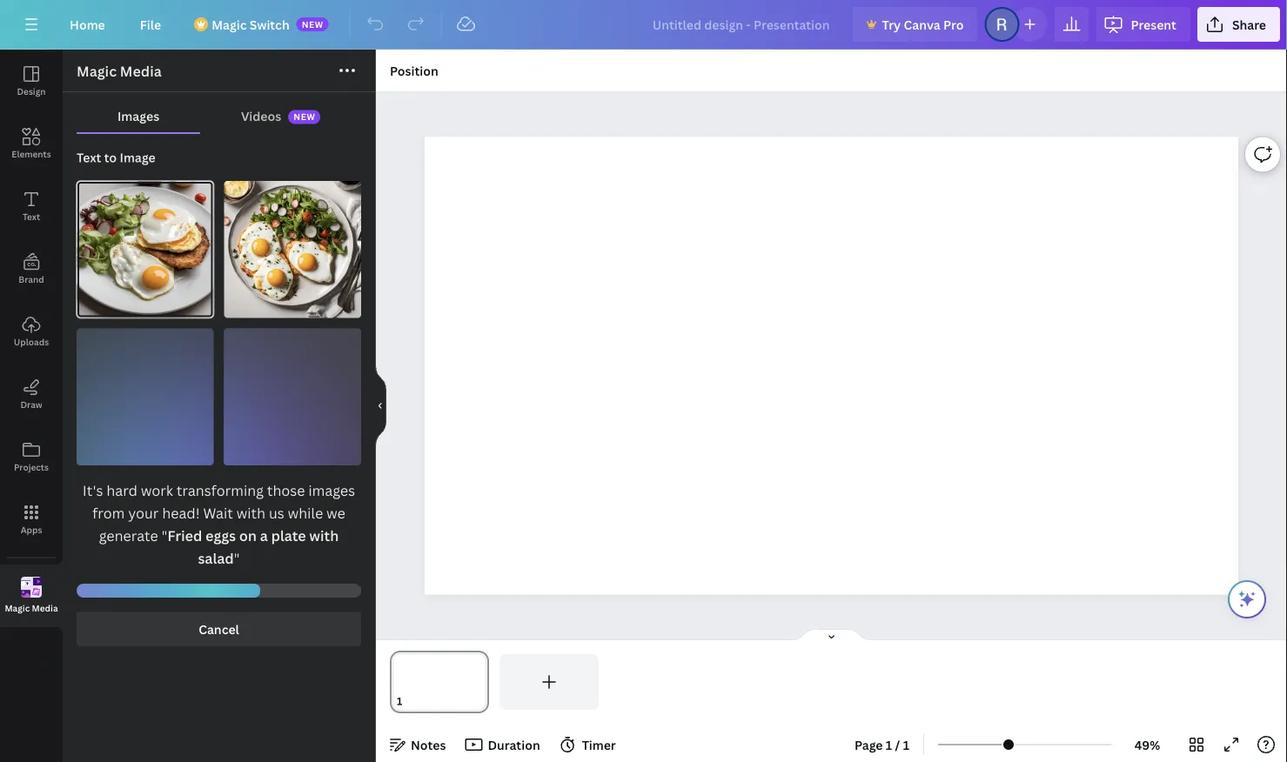 Task type: describe. For each thing, give the bounding box(es) containing it.
elements
[[12, 148, 51, 160]]

images
[[117, 108, 159, 124]]

brand
[[19, 273, 44, 285]]

while
[[288, 504, 323, 523]]

try
[[882, 16, 901, 33]]

2 1 from the left
[[903, 737, 910, 754]]

canva assistant image
[[1237, 589, 1258, 610]]

plate
[[271, 527, 306, 545]]

projects
[[14, 461, 49, 473]]

text for text
[[23, 211, 40, 222]]

apps button
[[0, 488, 63, 551]]

eggs
[[206, 527, 236, 545]]

magic media inside "button"
[[5, 603, 58, 614]]

fried
[[168, 527, 202, 545]]

share button
[[1198, 7, 1281, 42]]

timer
[[582, 737, 616, 754]]

from
[[92, 504, 125, 523]]

draw button
[[0, 363, 63, 426]]

1 horizontal spatial magic media
[[77, 62, 162, 81]]

try canva pro
[[882, 16, 964, 33]]

we
[[327, 504, 346, 523]]

1 horizontal spatial magic
[[77, 62, 117, 81]]

49%
[[1135, 737, 1161, 754]]

notes button
[[383, 731, 453, 759]]

page 1 / 1
[[855, 737, 910, 754]]

media inside "button"
[[32, 603, 58, 614]]

image
[[120, 149, 156, 166]]

images button
[[77, 99, 200, 132]]

generate
[[99, 527, 158, 545]]

" inside it's hard work transforming those images from your head! wait with us while we generate "
[[162, 527, 168, 545]]

magic inside "button"
[[5, 603, 30, 614]]

home link
[[56, 7, 119, 42]]

hard
[[107, 481, 137, 500]]

cancel
[[199, 621, 239, 638]]

/
[[896, 737, 901, 754]]

head!
[[162, 504, 200, 523]]

fried eggs on a plate with salad
[[168, 527, 339, 568]]

images
[[309, 481, 355, 500]]

try canva pro button
[[853, 7, 978, 42]]

hide pages image
[[790, 629, 874, 643]]

on
[[239, 527, 257, 545]]

1 1 from the left
[[886, 737, 893, 754]]

uploads
[[14, 336, 49, 348]]

us
[[269, 504, 284, 523]]

cancel button
[[77, 612, 361, 647]]

text button
[[0, 175, 63, 238]]

page
[[855, 737, 883, 754]]

present
[[1131, 16, 1177, 33]]

with inside fried eggs on a plate with salad
[[309, 527, 339, 545]]

transforming
[[177, 481, 264, 500]]

file
[[140, 16, 161, 33]]

magic media button
[[0, 565, 63, 628]]



Task type: vqa. For each thing, say whether or not it's contained in the screenshot.
intentions
no



Task type: locate. For each thing, give the bounding box(es) containing it.
main menu bar
[[0, 0, 1288, 50]]

0 vertical spatial with
[[237, 504, 266, 523]]

elements button
[[0, 112, 63, 175]]

to
[[104, 149, 117, 166]]

1 vertical spatial media
[[32, 603, 58, 614]]

switch
[[250, 16, 290, 33]]

0 horizontal spatial media
[[32, 603, 58, 614]]

page 1 image
[[390, 655, 489, 710]]

1 vertical spatial magic
[[77, 62, 117, 81]]

pro
[[944, 16, 964, 33]]

timer button
[[554, 731, 623, 759]]

0 horizontal spatial "
[[162, 527, 168, 545]]

2 fried eggs on a plate with salad image from the left
[[224, 181, 361, 318]]

Page title text field
[[410, 693, 417, 710]]

magic
[[212, 16, 247, 33], [77, 62, 117, 81], [5, 603, 30, 614]]

new right videos at the left
[[294, 111, 315, 123]]

1 vertical spatial new
[[294, 111, 315, 123]]

1
[[886, 737, 893, 754], [903, 737, 910, 754]]

0 horizontal spatial with
[[237, 504, 266, 523]]

1 right /
[[903, 737, 910, 754]]

magic media up images
[[77, 62, 162, 81]]

those
[[267, 481, 305, 500]]

1 horizontal spatial 1
[[903, 737, 910, 754]]

design button
[[0, 50, 63, 112]]

1 vertical spatial text
[[23, 211, 40, 222]]

work
[[141, 481, 173, 500]]

position button
[[383, 57, 446, 84]]

magic inside main menu bar
[[212, 16, 247, 33]]

text to image
[[77, 149, 156, 166]]

" down head!
[[162, 527, 168, 545]]

position
[[390, 62, 439, 79]]

0 vertical spatial magic
[[212, 16, 247, 33]]

magic switch
[[212, 16, 290, 33]]

0 vertical spatial text
[[77, 149, 101, 166]]

duration button
[[460, 731, 547, 759]]

fried eggs on a plate with salad image
[[77, 181, 214, 318], [224, 181, 361, 318]]

side panel tab list
[[0, 50, 63, 628]]

canva
[[904, 16, 941, 33]]

0 vertical spatial magic media
[[77, 62, 162, 81]]

uploads button
[[0, 300, 63, 363]]

share
[[1233, 16, 1267, 33]]

text for text to image
[[77, 149, 101, 166]]

" down on
[[234, 549, 240, 568]]

0 vertical spatial media
[[120, 62, 162, 81]]

1 vertical spatial with
[[309, 527, 339, 545]]

0 vertical spatial "
[[162, 527, 168, 545]]

notes
[[411, 737, 446, 754]]

0 horizontal spatial 1
[[886, 737, 893, 754]]

with
[[237, 504, 266, 523], [309, 527, 339, 545]]

1 fried eggs on a plate with salad image from the left
[[77, 181, 214, 318]]

1 left /
[[886, 737, 893, 754]]

it's
[[83, 481, 103, 500]]

49% button
[[1120, 731, 1176, 759]]

1 horizontal spatial text
[[77, 149, 101, 166]]

1 vertical spatial "
[[234, 549, 240, 568]]

hide image
[[375, 364, 387, 448]]

brand button
[[0, 238, 63, 300]]

draw
[[20, 399, 42, 411]]

with down the we at left
[[309, 527, 339, 545]]

magic media
[[77, 62, 162, 81], [5, 603, 58, 614]]

text left to
[[77, 149, 101, 166]]

new right switch
[[302, 18, 324, 30]]

apps
[[21, 524, 42, 536]]

it's hard work transforming those images from your head! wait with us while we generate "
[[83, 481, 355, 545]]

"
[[162, 527, 168, 545], [234, 549, 240, 568]]

videos
[[241, 108, 281, 124]]

home
[[70, 16, 105, 33]]

file button
[[126, 7, 175, 42]]

Design title text field
[[639, 7, 846, 42]]

duration
[[488, 737, 540, 754]]

0 vertical spatial new
[[302, 18, 324, 30]]

new
[[302, 18, 324, 30], [294, 111, 315, 123]]

text up 'brand' button
[[23, 211, 40, 222]]

text inside "button"
[[23, 211, 40, 222]]

magic down the apps
[[5, 603, 30, 614]]

magic media down the apps
[[5, 603, 58, 614]]

1 horizontal spatial with
[[309, 527, 339, 545]]

projects button
[[0, 426, 63, 488]]

design
[[17, 85, 46, 97]]

0 horizontal spatial text
[[23, 211, 40, 222]]

present button
[[1097, 7, 1191, 42]]

1 horizontal spatial fried eggs on a plate with salad image
[[224, 181, 361, 318]]

0 horizontal spatial fried eggs on a plate with salad image
[[77, 181, 214, 318]]

text
[[77, 149, 101, 166], [23, 211, 40, 222]]

2 vertical spatial magic
[[5, 603, 30, 614]]

media up images button
[[120, 62, 162, 81]]

1 horizontal spatial "
[[234, 549, 240, 568]]

1 vertical spatial magic media
[[5, 603, 58, 614]]

with inside it's hard work transforming those images from your head! wait with us while we generate "
[[237, 504, 266, 523]]

new inside main menu bar
[[302, 18, 324, 30]]

salad
[[198, 549, 234, 568]]

media down the apps
[[32, 603, 58, 614]]

magic left switch
[[212, 16, 247, 33]]

1 horizontal spatial media
[[120, 62, 162, 81]]

wait
[[203, 504, 233, 523]]

2 horizontal spatial magic
[[212, 16, 247, 33]]

your
[[128, 504, 159, 523]]

with up on
[[237, 504, 266, 523]]

a
[[260, 527, 268, 545]]

magic down home
[[77, 62, 117, 81]]

media
[[120, 62, 162, 81], [32, 603, 58, 614]]

0 horizontal spatial magic media
[[5, 603, 58, 614]]

0 horizontal spatial magic
[[5, 603, 30, 614]]



